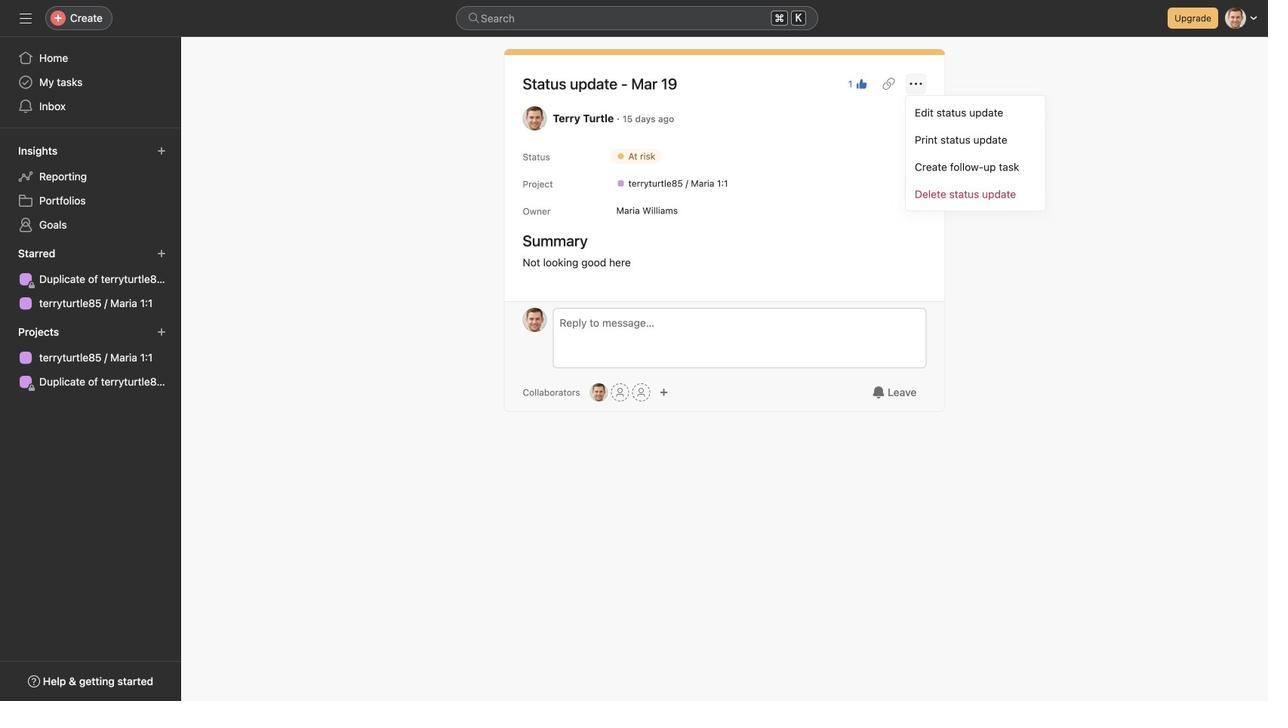 Task type: vqa. For each thing, say whether or not it's contained in the screenshot.
'MORE ACTIONS' image
yes



Task type: describe. For each thing, give the bounding box(es) containing it.
projects element
[[0, 319, 181, 397]]

global element
[[0, 37, 181, 128]]

open user profile image
[[523, 308, 547, 332]]

starred element
[[0, 240, 181, 319]]

new insights image
[[157, 146, 166, 156]]

hide sidebar image
[[20, 12, 32, 24]]

1 like. you liked this task image
[[856, 78, 868, 90]]

more actions image
[[910, 78, 922, 90]]

add or remove collaborators image
[[590, 384, 608, 402]]

insights element
[[0, 137, 181, 240]]



Task type: locate. For each thing, give the bounding box(es) containing it.
add items to starred image
[[157, 249, 166, 258]]

Search tasks, projects, and more text field
[[456, 6, 818, 30]]

copy link image
[[883, 78, 895, 90]]

None field
[[456, 6, 818, 30]]

add or remove collaborators image
[[660, 388, 669, 397]]



